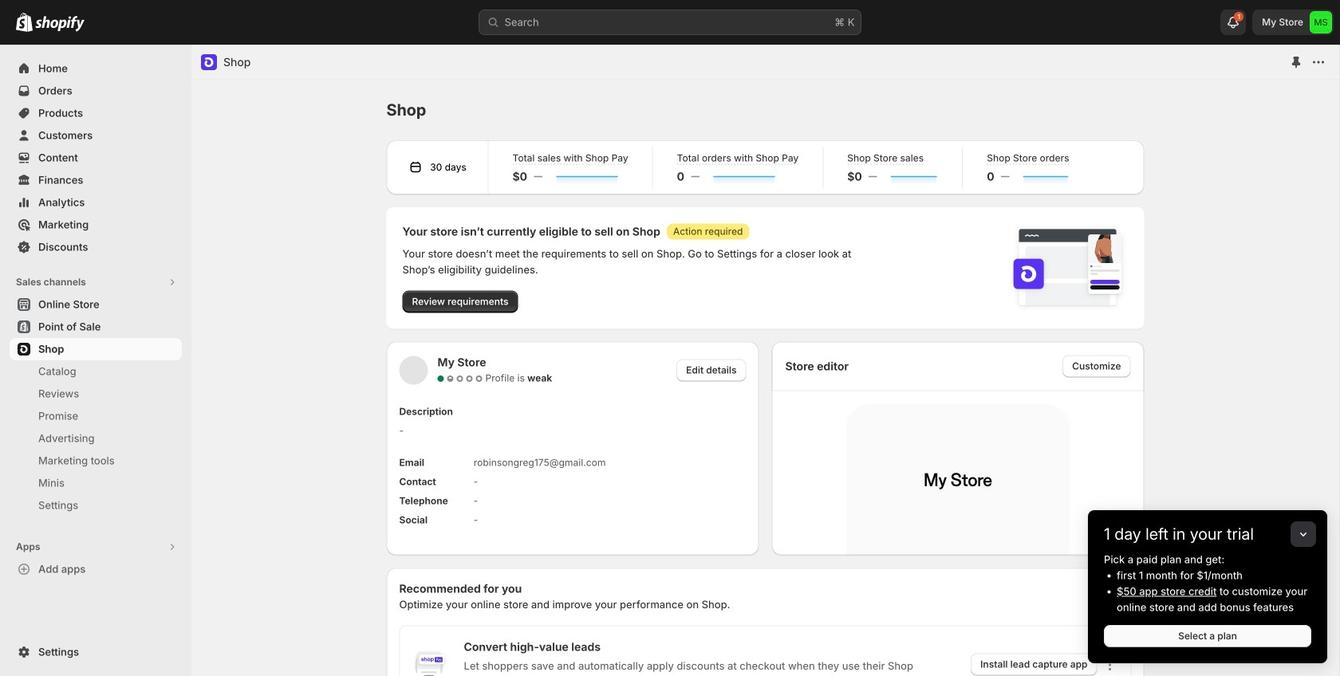 Task type: describe. For each thing, give the bounding box(es) containing it.
my store image
[[1310, 11, 1333, 34]]

shopify image
[[35, 16, 85, 32]]

fullscreen dialog
[[192, 45, 1340, 677]]



Task type: vqa. For each thing, say whether or not it's contained in the screenshot.
text field
no



Task type: locate. For each thing, give the bounding box(es) containing it.
icon for shop image
[[201, 54, 217, 70]]

shopify image
[[16, 13, 33, 32]]



